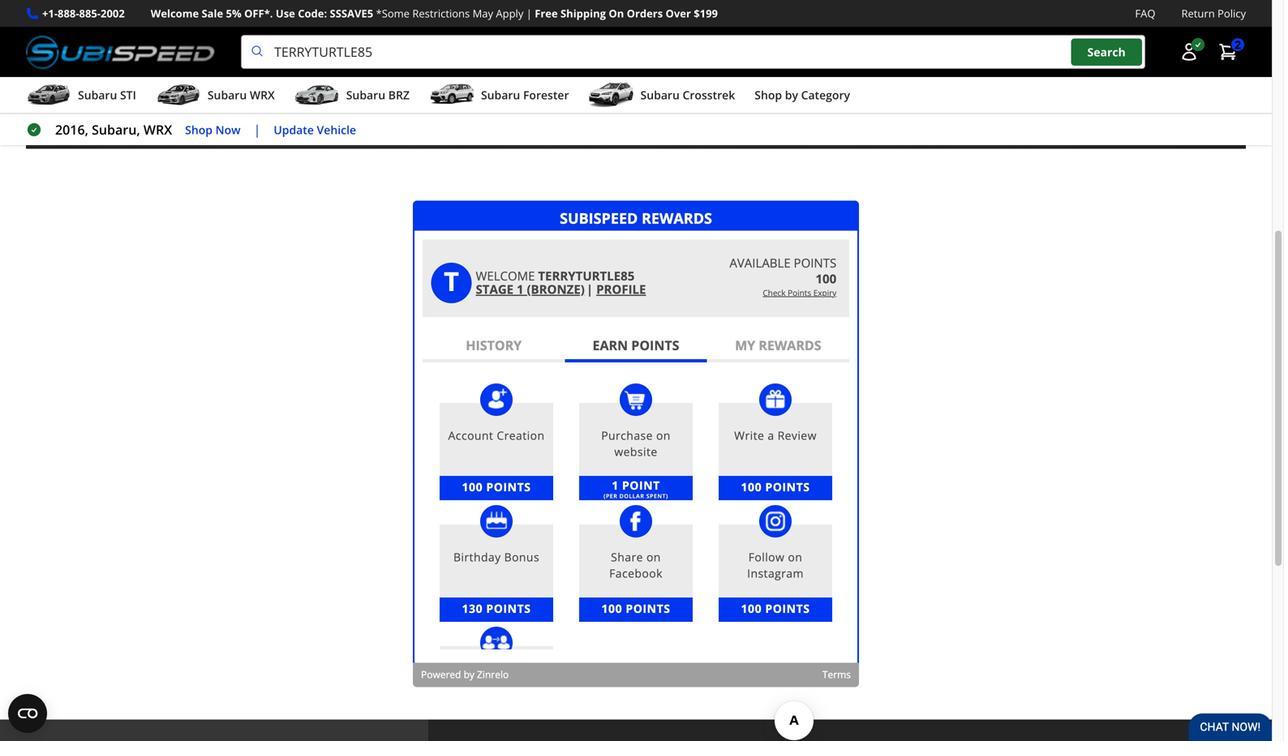 Task type: vqa. For each thing, say whether or not it's contained in the screenshot.
2015-21 WRX Mods image
no



Task type: locate. For each thing, give the bounding box(es) containing it.
shipping
[[561, 6, 606, 21]]

3 subaru from the left
[[346, 87, 385, 103]]

0 vertical spatial |
[[526, 6, 532, 21]]

1 horizontal spatial shop
[[755, 87, 782, 103]]

free
[[535, 6, 558, 21]]

2016, subaru, wrx
[[55, 121, 172, 138]]

faq
[[1135, 6, 1156, 21]]

subaru sti button
[[26, 80, 136, 113]]

a subaru sti thumbnail image image
[[26, 83, 71, 107]]

shop inside shop by category dropdown button
[[755, 87, 782, 103]]

now
[[216, 122, 241, 137]]

|
[[526, 6, 532, 21], [254, 121, 261, 138]]

wrx up update
[[250, 87, 275, 103]]

subispeed logo image
[[26, 35, 215, 69]]

0 vertical spatial wrx
[[250, 87, 275, 103]]

1 vertical spatial |
[[254, 121, 261, 138]]

sale
[[202, 6, 223, 21]]

5 subaru from the left
[[641, 87, 680, 103]]

policy
[[1218, 6, 1246, 21]]

shop
[[755, 87, 782, 103], [185, 122, 213, 137]]

wrx down a subaru wrx thumbnail image
[[143, 121, 172, 138]]

subaru left the sti
[[78, 87, 117, 103]]

| left free
[[526, 6, 532, 21]]

888-
[[58, 6, 79, 21]]

a subaru crosstrek thumbnail image image
[[589, 83, 634, 107]]

1 horizontal spatial wrx
[[250, 87, 275, 103]]

a subaru forester thumbnail image image
[[429, 83, 475, 107]]

1 subaru from the left
[[78, 87, 117, 103]]

subaru forester
[[481, 87, 569, 103]]

4 subaru from the left
[[481, 87, 520, 103]]

0 vertical spatial shop
[[755, 87, 782, 103]]

| right now
[[254, 121, 261, 138]]

0 horizontal spatial wrx
[[143, 121, 172, 138]]

subaru
[[78, 87, 117, 103], [208, 87, 247, 103], [346, 87, 385, 103], [481, 87, 520, 103], [641, 87, 680, 103]]

dialog
[[413, 201, 859, 687]]

subaru inside subaru crosstrek dropdown button
[[641, 87, 680, 103]]

shop now link
[[185, 121, 241, 139]]

search input field
[[241, 35, 1146, 69]]

5%
[[226, 6, 242, 21]]

update vehicle button
[[274, 121, 356, 139]]

1 horizontal spatial |
[[526, 6, 532, 21]]

may
[[473, 6, 493, 21]]

subaru for subaru sti
[[78, 87, 117, 103]]

2 subaru from the left
[[208, 87, 247, 103]]

sssave5
[[330, 6, 373, 21]]

subaru left forester
[[481, 87, 520, 103]]

crosstrek
[[683, 87, 735, 103]]

subaru left brz at the top left of the page
[[346, 87, 385, 103]]

shop left now
[[185, 122, 213, 137]]

2 button
[[1210, 36, 1246, 68]]

subaru inside subaru wrx dropdown button
[[208, 87, 247, 103]]

orders
[[627, 6, 663, 21]]

1 vertical spatial shop
[[185, 122, 213, 137]]

0 horizontal spatial shop
[[185, 122, 213, 137]]

2016,
[[55, 121, 88, 138]]

subaru inside subaru brz dropdown button
[[346, 87, 385, 103]]

subaru inside subaru sti dropdown button
[[78, 87, 117, 103]]

shop for shop by category
[[755, 87, 782, 103]]

shop left by
[[755, 87, 782, 103]]

subaru inside subaru forester dropdown button
[[481, 87, 520, 103]]

code:
[[298, 6, 327, 21]]

subaru wrx
[[208, 87, 275, 103]]

wrx
[[250, 87, 275, 103], [143, 121, 172, 138]]

subaru up now
[[208, 87, 247, 103]]

over
[[666, 6, 691, 21]]

return policy
[[1182, 6, 1246, 21]]

shop by category button
[[755, 80, 850, 113]]

shop inside shop now link
[[185, 122, 213, 137]]

+1-
[[42, 6, 58, 21]]

0 horizontal spatial |
[[254, 121, 261, 138]]

subaru right a subaru crosstrek thumbnail image
[[641, 87, 680, 103]]

return policy link
[[1182, 5, 1246, 22]]



Task type: describe. For each thing, give the bounding box(es) containing it.
subaru forester button
[[429, 80, 569, 113]]

subaru crosstrek button
[[589, 80, 735, 113]]

open widget image
[[8, 694, 47, 733]]

2002
[[101, 6, 125, 21]]

return
[[1182, 6, 1215, 21]]

shop for shop now
[[185, 122, 213, 137]]

update vehicle
[[274, 122, 356, 137]]

faq link
[[1135, 5, 1156, 22]]

subaru,
[[92, 121, 140, 138]]

1 vertical spatial wrx
[[143, 121, 172, 138]]

shop now
[[185, 122, 241, 137]]

subaru for subaru wrx
[[208, 87, 247, 103]]

vehicle
[[317, 122, 356, 137]]

subaru for subaru crosstrek
[[641, 87, 680, 103]]

shop by category
[[755, 87, 850, 103]]

subaru brz button
[[294, 80, 410, 113]]

update
[[274, 122, 314, 137]]

hippogallery:original image
[[26, 0, 1246, 149]]

welcome
[[151, 6, 199, 21]]

subaru crosstrek
[[641, 87, 735, 103]]

search
[[1088, 44, 1126, 60]]

subaru for subaru brz
[[346, 87, 385, 103]]

*some
[[376, 6, 410, 21]]

a subaru brz thumbnail image image
[[294, 83, 340, 107]]

by
[[785, 87, 798, 103]]

button image
[[1180, 42, 1199, 62]]

subaru brz
[[346, 87, 410, 103]]

use
[[276, 6, 295, 21]]

on
[[609, 6, 624, 21]]

2
[[1235, 37, 1241, 52]]

restrictions
[[412, 6, 470, 21]]

apply
[[496, 6, 524, 21]]

subaru wrx button
[[156, 80, 275, 113]]

subaru for subaru forester
[[481, 87, 520, 103]]

off*.
[[244, 6, 273, 21]]

wrx inside dropdown button
[[250, 87, 275, 103]]

forester
[[523, 87, 569, 103]]

brz
[[388, 87, 410, 103]]

search button
[[1071, 38, 1142, 66]]

$199
[[694, 6, 718, 21]]

+1-888-885-2002
[[42, 6, 125, 21]]

category
[[801, 87, 850, 103]]

885-
[[79, 6, 101, 21]]

sti
[[120, 87, 136, 103]]

a subaru wrx thumbnail image image
[[156, 83, 201, 107]]

+1-888-885-2002 link
[[42, 5, 125, 22]]

subaru sti
[[78, 87, 136, 103]]

welcome sale 5% off*. use code: sssave5 *some restrictions may apply | free shipping on orders over $199
[[151, 6, 718, 21]]



